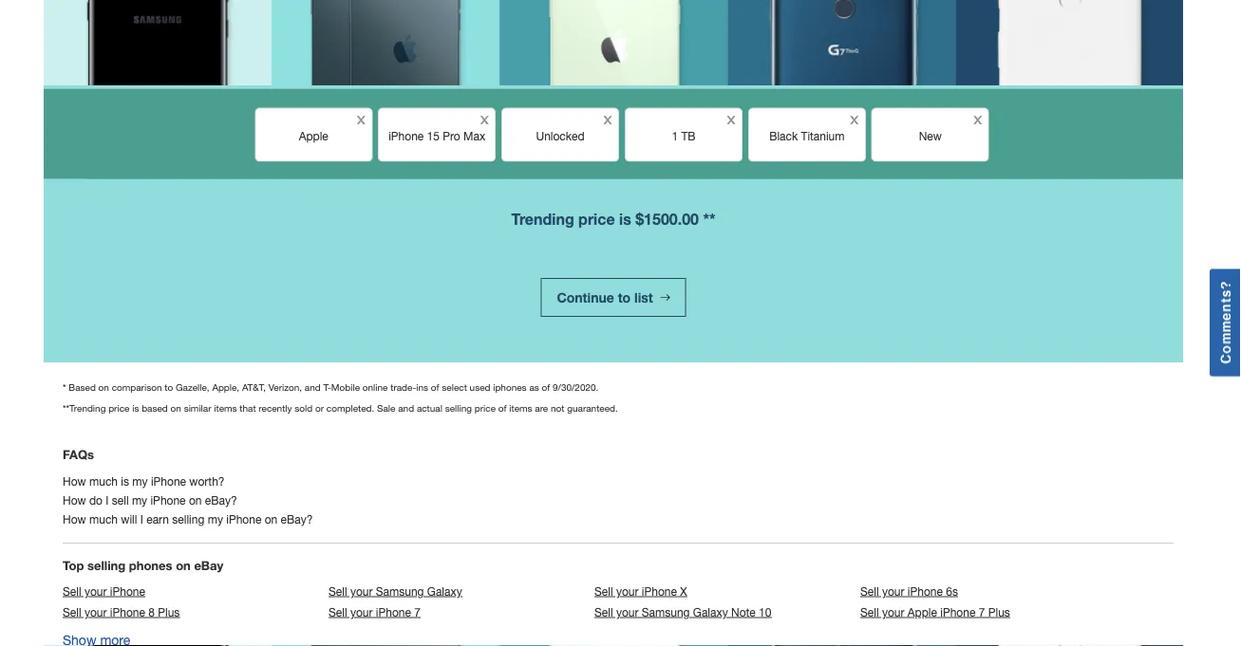 Task type: vqa. For each thing, say whether or not it's contained in the screenshot.
"Litter"
no



Task type: describe. For each thing, give the bounding box(es) containing it.
used
[[470, 382, 491, 393]]

x link for apple
[[349, 109, 370, 129]]

guaranteed.
[[567, 403, 618, 414]]

iphone inside the sell your iphone 7 link
[[376, 606, 411, 619]]

1
[[672, 130, 678, 143]]

**
[[703, 210, 716, 228]]

0 vertical spatial i
[[106, 494, 109, 507]]

as
[[529, 382, 539, 393]]

earn
[[146, 513, 169, 526]]

completed.
[[327, 403, 374, 414]]

iphone inside sell your apple iphone 7 plus "link"
[[940, 606, 976, 619]]

sell your iphone
[[63, 585, 145, 599]]

*
[[63, 382, 66, 393]]

x link for new
[[966, 109, 987, 129]]

3 how from the top
[[63, 513, 86, 526]]

unlocked
[[536, 130, 585, 143]]

x link for iphone 15 pro max
[[472, 109, 493, 129]]

price for **trending
[[108, 403, 130, 414]]

plus inside "link"
[[988, 606, 1010, 619]]

top
[[63, 559, 84, 573]]

sell your iphone x link
[[595, 585, 860, 604]]

how much is my iphone worth? how do i sell my iphone on ebay? how much will i earn selling my iphone on ebay?
[[63, 475, 313, 526]]

similar
[[184, 403, 211, 414]]

your for sell your iphone x
[[616, 585, 639, 599]]

how much will i earn selling my iphone on ebay? link
[[63, 513, 313, 526]]

trending price is $1500.00 **
[[512, 210, 716, 228]]

ebay
[[194, 559, 223, 573]]

sell for sell your samsung galaxy
[[329, 585, 347, 599]]

x link for unlocked
[[596, 109, 616, 129]]

sell your samsung galaxy link
[[329, 585, 595, 604]]

0 horizontal spatial of
[[431, 382, 439, 393]]

worth?
[[189, 475, 225, 488]]

at&t,
[[242, 382, 266, 393]]

phone banner image
[[44, 0, 1183, 85]]

* based on comparison to gazelle, apple, at&t, verizon, and t-mobile online trade-ins of select used iphones as of 9/30/2020.
[[63, 382, 599, 393]]

15
[[427, 130, 440, 143]]

trending
[[512, 210, 574, 228]]

actual
[[417, 403, 443, 414]]

0 vertical spatial and
[[305, 382, 321, 393]]

top selling phones on ebay
[[63, 559, 223, 573]]

continue to list button
[[541, 278, 686, 317]]

sale
[[377, 403, 396, 414]]

sell your apple iphone 7 plus link
[[860, 606, 1126, 625]]

samsung for sell your samsung galaxy
[[376, 585, 424, 599]]

that
[[240, 403, 256, 414]]

x for 1 tb
[[727, 109, 736, 127]]

x link for 1 tb
[[719, 109, 740, 129]]

x
[[680, 585, 687, 599]]

continue to list
[[557, 290, 657, 305]]

is for based
[[132, 403, 139, 414]]

your for sell your iphone 6s sell your iphone 8 plus
[[882, 585, 905, 599]]

based
[[142, 403, 168, 414]]

** link
[[703, 210, 716, 228]]

1 how from the top
[[63, 475, 86, 488]]

iphone inside sell your iphone x link
[[642, 585, 677, 599]]

1 horizontal spatial of
[[498, 403, 507, 414]]

1 horizontal spatial price
[[475, 403, 496, 414]]

**trending price is based on similar items that recently sold or completed. sale and actual selling price of items are not guaranteed.
[[63, 403, 618, 414]]

iphone inside sell your iphone 'link'
[[110, 585, 145, 599]]

do
[[89, 494, 103, 507]]

1 vertical spatial to
[[165, 382, 173, 393]]

list
[[634, 290, 653, 305]]

to inside button
[[618, 290, 631, 305]]

1 vertical spatial my
[[132, 494, 147, 507]]

7 inside "link"
[[979, 606, 985, 619]]

tb
[[681, 130, 696, 143]]

based
[[69, 382, 96, 393]]

arrow image
[[661, 293, 670, 303]]

apple,
[[212, 382, 239, 393]]

phones
[[129, 559, 172, 573]]

1 horizontal spatial and
[[398, 403, 414, 414]]

2 items from the left
[[509, 403, 532, 414]]

plus inside sell your iphone 6s sell your iphone 8 plus
[[158, 606, 180, 619]]

sell your iphone 6s link
[[860, 585, 1126, 604]]

galaxy for sell your samsung galaxy note 10
[[693, 606, 728, 619]]

2 horizontal spatial selling
[[445, 403, 472, 414]]

sell your iphone x
[[595, 585, 687, 599]]



Task type: locate. For each thing, give the bounding box(es) containing it.
1 x from the left
[[357, 109, 366, 127]]

3 x link from the left
[[596, 109, 616, 129]]

1 horizontal spatial 7
[[979, 606, 985, 619]]

price right trending
[[579, 210, 615, 228]]

iphone up how do i sell my iphone on ebay? link
[[151, 475, 186, 488]]

or
[[315, 403, 324, 414]]

will
[[121, 513, 137, 526]]

your for sell your samsung galaxy
[[350, 585, 373, 599]]

is up sell
[[121, 475, 129, 488]]

iphone 15 pro max x
[[389, 109, 489, 143]]

your
[[84, 585, 107, 599], [350, 585, 373, 599], [616, 585, 639, 599], [882, 585, 905, 599], [84, 606, 107, 619], [350, 606, 373, 619], [616, 606, 639, 619], [882, 606, 905, 619]]

your inside sell your samsung galaxy note 10 link
[[616, 606, 639, 619]]

iphone left the x
[[642, 585, 677, 599]]

4 x link from the left
[[719, 109, 740, 129]]

faqs
[[63, 448, 94, 462]]

x link
[[349, 109, 370, 129], [472, 109, 493, 129], [596, 109, 616, 129], [719, 109, 740, 129], [842, 109, 863, 129], [966, 109, 987, 129]]

continue
[[557, 290, 614, 305]]

0 horizontal spatial to
[[165, 382, 173, 393]]

0 vertical spatial ebay?
[[205, 494, 237, 507]]

sell inside sell your iphone x link
[[595, 585, 613, 599]]

1 horizontal spatial apple
[[908, 606, 937, 619]]

of right as
[[542, 382, 550, 393]]

plus down sell your iphone 6s link
[[988, 606, 1010, 619]]

to
[[618, 290, 631, 305], [165, 382, 173, 393]]

verizon,
[[268, 382, 302, 393]]

i
[[106, 494, 109, 507], [140, 513, 143, 526]]

how do i sell my iphone on ebay? link
[[63, 494, 237, 507]]

0 vertical spatial how
[[63, 475, 86, 488]]

sell inside 'sell your samsung galaxy' link
[[329, 585, 347, 599]]

online
[[363, 382, 388, 393]]

6 x link from the left
[[966, 109, 987, 129]]

i right do at bottom left
[[106, 494, 109, 507]]

black
[[769, 130, 798, 143]]

sell your samsung galaxy
[[329, 585, 462, 599]]

is for $1500.00
[[619, 210, 631, 228]]

is inside how much is my iphone worth? how do i sell my iphone on ebay? how much will i earn selling my iphone on ebay?
[[121, 475, 129, 488]]

2 7 from the left
[[979, 606, 985, 619]]

9/30/2020.
[[553, 382, 599, 393]]

x for unlocked
[[603, 109, 612, 127]]

0 vertical spatial samsung
[[376, 585, 424, 599]]

1 7 from the left
[[414, 606, 421, 619]]

$1500.00
[[636, 210, 699, 228]]

5 x link from the left
[[842, 109, 863, 129]]

iphone down 6s
[[940, 606, 976, 619]]

0 horizontal spatial i
[[106, 494, 109, 507]]

2 plus from the left
[[988, 606, 1010, 619]]

x inside black titanium x
[[850, 109, 859, 127]]

0 horizontal spatial and
[[305, 382, 321, 393]]

my
[[132, 475, 148, 488], [132, 494, 147, 507], [208, 513, 223, 526]]

1 vertical spatial selling
[[172, 513, 205, 526]]

iphone up sell your apple iphone 7 plus
[[908, 585, 943, 599]]

1 horizontal spatial items
[[509, 403, 532, 414]]

is
[[619, 210, 631, 228], [132, 403, 139, 414], [121, 475, 129, 488]]

1 horizontal spatial plus
[[988, 606, 1010, 619]]

your for sell your apple iphone 7 plus
[[882, 606, 905, 619]]

of right ins
[[431, 382, 439, 393]]

sell for sell your iphone
[[63, 585, 81, 599]]

x
[[357, 109, 366, 127], [480, 109, 489, 127], [603, 109, 612, 127], [727, 109, 736, 127], [850, 109, 859, 127], [974, 109, 983, 127]]

**trending
[[63, 403, 106, 414]]

price down "used"
[[475, 403, 496, 414]]

1 horizontal spatial i
[[140, 513, 143, 526]]

sell for sell your iphone 7
[[329, 606, 347, 619]]

trade-
[[391, 382, 416, 393]]

2 vertical spatial selling
[[87, 559, 126, 573]]

much down do at bottom left
[[89, 513, 118, 526]]

and
[[305, 382, 321, 393], [398, 403, 414, 414]]

1 much from the top
[[89, 475, 118, 488]]

1 vertical spatial galaxy
[[693, 606, 728, 619]]

0 vertical spatial is
[[619, 210, 631, 228]]

1 vertical spatial how
[[63, 494, 86, 507]]

i right will in the left bottom of the page
[[140, 513, 143, 526]]

1 vertical spatial samsung
[[642, 606, 690, 619]]

iphone down sell your samsung galaxy
[[376, 606, 411, 619]]

t-
[[323, 382, 331, 393]]

7 down sell your samsung galaxy
[[414, 606, 421, 619]]

sell for sell your iphone x
[[595, 585, 613, 599]]

how much is my iphone worth? link
[[63, 475, 225, 488]]

2 vertical spatial how
[[63, 513, 86, 526]]

selling down select
[[445, 403, 472, 414]]

x inside iphone 15 pro max x
[[480, 109, 489, 127]]

your for sell your iphone
[[84, 585, 107, 599]]

2 vertical spatial is
[[121, 475, 129, 488]]

1 horizontal spatial selling
[[172, 513, 205, 526]]

iphone left 8
[[110, 606, 145, 619]]

samsung for sell your samsung galaxy note 10
[[642, 606, 690, 619]]

ebay?
[[205, 494, 237, 507], [281, 513, 313, 526]]

your inside sell your iphone 'link'
[[84, 585, 107, 599]]

of
[[431, 382, 439, 393], [542, 382, 550, 393], [498, 403, 507, 414]]

max
[[464, 130, 485, 143]]

galaxy down sell your iphone x link
[[693, 606, 728, 619]]

x link for black titanium
[[842, 109, 863, 129]]

8
[[148, 606, 155, 619]]

3 x from the left
[[603, 109, 612, 127]]

galaxy
[[427, 585, 462, 599], [693, 606, 728, 619]]

of down iphones
[[498, 403, 507, 414]]

6s
[[946, 585, 958, 599]]

2 much from the top
[[89, 513, 118, 526]]

2 horizontal spatial of
[[542, 382, 550, 393]]

sell your iphone 7
[[329, 606, 421, 619]]

my right sell
[[132, 494, 147, 507]]

price for trending
[[579, 210, 615, 228]]

sell your iphone 7 link
[[329, 606, 595, 625]]

1 vertical spatial is
[[132, 403, 139, 414]]

iphone right "earn"
[[226, 513, 262, 526]]

1 items from the left
[[214, 403, 237, 414]]

selling up sell your iphone
[[87, 559, 126, 573]]

items down apple,
[[214, 403, 237, 414]]

7 down sell your iphone 6s link
[[979, 606, 985, 619]]

how down faqs
[[63, 475, 86, 488]]

sell your samsung galaxy note 10 link
[[595, 606, 860, 625]]

selling
[[445, 403, 472, 414], [172, 513, 205, 526], [87, 559, 126, 573]]

0 horizontal spatial 7
[[414, 606, 421, 619]]

note
[[731, 606, 756, 619]]

5 x from the left
[[850, 109, 859, 127]]

sell for sell your samsung galaxy note 10
[[595, 606, 613, 619]]

4 x from the left
[[727, 109, 736, 127]]

and right sale
[[398, 403, 414, 414]]

your for sell your samsung galaxy note 10
[[616, 606, 639, 619]]

recently
[[259, 403, 292, 414]]

0 vertical spatial selling
[[445, 403, 472, 414]]

0 vertical spatial much
[[89, 475, 118, 488]]

iphones
[[493, 382, 527, 393]]

apple inside "link"
[[908, 606, 937, 619]]

2 vertical spatial my
[[208, 513, 223, 526]]

2 x from the left
[[480, 109, 489, 127]]

items
[[214, 403, 237, 414], [509, 403, 532, 414]]

plus right 8
[[158, 606, 180, 619]]

select
[[442, 382, 467, 393]]

selling right "earn"
[[172, 513, 205, 526]]

gazelle,
[[176, 382, 210, 393]]

comparison
[[112, 382, 162, 393]]

samsung down the x
[[642, 606, 690, 619]]

is for my
[[121, 475, 129, 488]]

sell inside sell your apple iphone 7 plus "link"
[[860, 606, 879, 619]]

to left gazelle,
[[165, 382, 173, 393]]

iphone
[[389, 130, 424, 143], [151, 475, 186, 488], [150, 494, 186, 507], [226, 513, 262, 526], [110, 585, 145, 599], [642, 585, 677, 599], [908, 585, 943, 599], [110, 606, 145, 619], [376, 606, 411, 619], [940, 606, 976, 619]]

0 vertical spatial my
[[132, 475, 148, 488]]

0 horizontal spatial selling
[[87, 559, 126, 573]]

your inside sell your apple iphone 7 plus "link"
[[882, 606, 905, 619]]

my down worth?
[[208, 513, 223, 526]]

my up how do i sell my iphone on ebay? link
[[132, 475, 148, 488]]

1 vertical spatial much
[[89, 513, 118, 526]]

0 horizontal spatial price
[[108, 403, 130, 414]]

6 x from the left
[[974, 109, 983, 127]]

iphone down top selling phones on ebay at the left of the page
[[110, 585, 145, 599]]

samsung
[[376, 585, 424, 599], [642, 606, 690, 619]]

much
[[89, 475, 118, 488], [89, 513, 118, 526]]

and left t-
[[305, 382, 321, 393]]

sell your iphone link
[[63, 585, 329, 604]]

sell inside sell your iphone 'link'
[[63, 585, 81, 599]]

0 vertical spatial apple
[[299, 130, 328, 143]]

sell
[[112, 494, 129, 507]]

2 x link from the left
[[472, 109, 493, 129]]

items left are
[[509, 403, 532, 414]]

0 horizontal spatial ebay?
[[205, 494, 237, 507]]

0 horizontal spatial samsung
[[376, 585, 424, 599]]

sell for sell your apple iphone 7 plus
[[860, 606, 879, 619]]

your inside the sell your iphone 7 link
[[350, 606, 373, 619]]

2 horizontal spatial is
[[619, 210, 631, 228]]

your inside sell your iphone x link
[[616, 585, 639, 599]]

new
[[919, 130, 942, 143]]

are
[[535, 403, 548, 414]]

1 horizontal spatial to
[[618, 290, 631, 305]]

galaxy up the sell your iphone 7 link
[[427, 585, 462, 599]]

0 horizontal spatial galaxy
[[427, 585, 462, 599]]

1 tb
[[672, 130, 696, 143]]

plus
[[158, 606, 180, 619], [988, 606, 1010, 619]]

1 horizontal spatial galaxy
[[693, 606, 728, 619]]

black titanium x
[[769, 109, 859, 143]]

how up top
[[63, 513, 86, 526]]

0 vertical spatial to
[[618, 290, 631, 305]]

1 horizontal spatial is
[[132, 403, 139, 414]]

sold
[[295, 403, 313, 414]]

is left based
[[132, 403, 139, 414]]

is left $1500.00
[[619, 210, 631, 228]]

1 horizontal spatial ebay?
[[281, 513, 313, 526]]

1 vertical spatial ebay?
[[281, 513, 313, 526]]

how
[[63, 475, 86, 488], [63, 494, 86, 507], [63, 513, 86, 526]]

galaxy for sell your samsung galaxy
[[427, 585, 462, 599]]

your inside 'sell your samsung galaxy' link
[[350, 585, 373, 599]]

to left list
[[618, 290, 631, 305]]

1 vertical spatial i
[[140, 513, 143, 526]]

0 horizontal spatial apple
[[299, 130, 328, 143]]

7
[[414, 606, 421, 619], [979, 606, 985, 619]]

iphone up "earn"
[[150, 494, 186, 507]]

x for apple
[[357, 109, 366, 127]]

2 how from the top
[[63, 494, 86, 507]]

sell
[[63, 585, 81, 599], [329, 585, 347, 599], [595, 585, 613, 599], [860, 585, 879, 599], [63, 606, 81, 619], [329, 606, 347, 619], [595, 606, 613, 619], [860, 606, 879, 619]]

1 plus from the left
[[158, 606, 180, 619]]

iphone left 15
[[389, 130, 424, 143]]

iphone inside iphone 15 pro max x
[[389, 130, 424, 143]]

1 x link from the left
[[349, 109, 370, 129]]

2 horizontal spatial price
[[579, 210, 615, 228]]

apple
[[299, 130, 328, 143], [908, 606, 937, 619]]

x for new
[[974, 109, 983, 127]]

pro
[[443, 130, 460, 143]]

1 vertical spatial apple
[[908, 606, 937, 619]]

sell for sell your iphone 6s sell your iphone 8 plus
[[860, 585, 879, 599]]

ins
[[416, 382, 428, 393]]

price down comparison
[[108, 403, 130, 414]]

selling inside how much is my iphone worth? how do i sell my iphone on ebay? how much will i earn selling my iphone on ebay?
[[172, 513, 205, 526]]

0 horizontal spatial is
[[121, 475, 129, 488]]

sell inside sell your samsung galaxy note 10 link
[[595, 606, 613, 619]]

0 horizontal spatial plus
[[158, 606, 180, 619]]

0 vertical spatial galaxy
[[427, 585, 462, 599]]

much up do at bottom left
[[89, 475, 118, 488]]

samsung up sell your iphone 7
[[376, 585, 424, 599]]

sell your apple iphone 7 plus
[[860, 606, 1010, 619]]

mobile
[[331, 382, 360, 393]]

0 horizontal spatial items
[[214, 403, 237, 414]]

your for sell your iphone 7
[[350, 606, 373, 619]]

10
[[759, 606, 772, 619]]

not
[[551, 403, 565, 414]]

1 vertical spatial and
[[398, 403, 414, 414]]

titanium
[[801, 130, 845, 143]]

1 horizontal spatial samsung
[[642, 606, 690, 619]]

how left do at bottom left
[[63, 494, 86, 507]]

sell your samsung galaxy note 10
[[595, 606, 772, 619]]

price
[[579, 210, 615, 228], [108, 403, 130, 414], [475, 403, 496, 414]]

sell your iphone 8 plus link
[[63, 606, 329, 625]]

sell your iphone 6s sell your iphone 8 plus
[[63, 585, 958, 619]]



